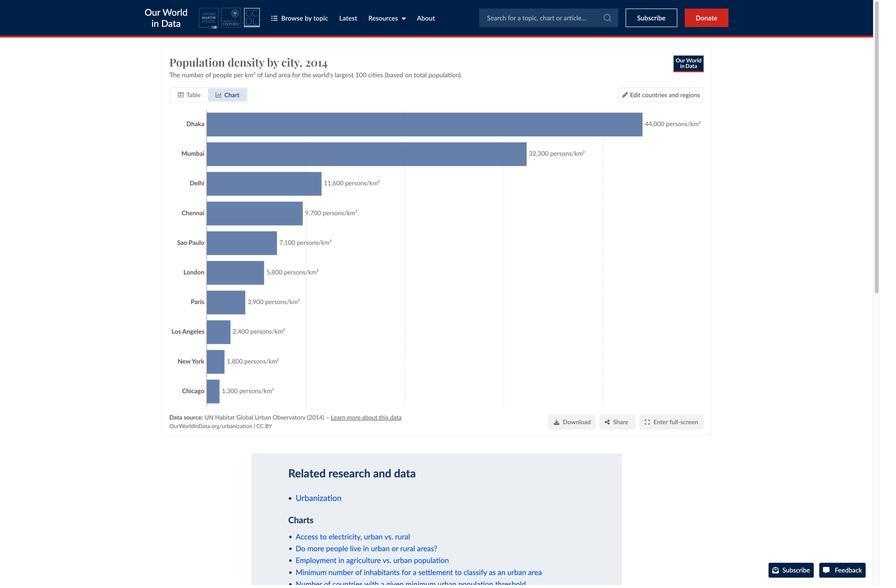 Task type: vqa. For each thing, say whether or not it's contained in the screenshot.
Show selection only
no



Task type: locate. For each thing, give the bounding box(es) containing it.
global
[[236, 414, 253, 422]]

0 vertical spatial people
[[213, 71, 232, 79]]

employment in agriculture vs. urban population link
[[296, 557, 449, 566]]

for inside the 'population density by city, 2014 the number of people per km² of land area for the world's largest 100 cities (based on total population).'
[[292, 71, 300, 79]]

population density by city, 2014 the number of people per km² of land area for the world's largest 100 cities (based on total population).
[[169, 55, 462, 79]]

area
[[278, 71, 290, 79], [528, 568, 542, 577]]

by up the "land"
[[267, 55, 279, 70]]

and left regions
[[669, 91, 679, 99]]

|
[[254, 423, 255, 430]]

people left per
[[213, 71, 232, 79]]

world's
[[313, 71, 333, 79]]

data inside our world in data
[[161, 18, 181, 29]]

download image
[[554, 420, 559, 426]]

people down electricity,
[[326, 545, 348, 554]]

2 horizontal spatial of
[[355, 568, 362, 577]]

subscribe
[[637, 14, 666, 22], [783, 567, 810, 575]]

chart column image
[[216, 92, 222, 98]]

None field
[[479, 8, 618, 28]]

vs. up or on the bottom of page
[[385, 533, 393, 542]]

subscribe button right submit image
[[626, 9, 677, 27]]

observatory
[[273, 414, 306, 422]]

for left the
[[292, 71, 300, 79]]

0 horizontal spatial area
[[278, 71, 290, 79]]

0 vertical spatial area
[[278, 71, 290, 79]]

resources
[[368, 14, 398, 22]]

0 vertical spatial subscribe
[[637, 14, 666, 22]]

for
[[292, 71, 300, 79], [402, 568, 411, 577]]

0 vertical spatial in
[[152, 18, 159, 29]]

settlement
[[418, 568, 453, 577]]

1 horizontal spatial and
[[669, 91, 679, 99]]

in left agriculture
[[338, 557, 344, 566]]

1 vertical spatial data
[[394, 467, 416, 480]]

1 vertical spatial subscribe button
[[769, 564, 814, 578]]

1 vertical spatial for
[[402, 568, 411, 577]]

0 vertical spatial more
[[347, 414, 361, 422]]

of inside access to electricity, urban vs. rural do more people live in urban or rural areas? employment in agriculture vs. urban population minimum number of inhabitants for a settlement to classify as an urban area
[[355, 568, 362, 577]]

minimum number of inhabitants for a settlement to classify as an urban area link
[[296, 568, 542, 577]]

land
[[265, 71, 277, 79]]

screen
[[681, 419, 698, 426]]

to right access
[[320, 533, 327, 542]]

edit
[[630, 91, 641, 99]]

and right research
[[373, 467, 391, 480]]

by
[[305, 14, 312, 22], [267, 55, 279, 70]]

0 horizontal spatial by
[[267, 55, 279, 70]]

on
[[405, 71, 412, 79]]

0 horizontal spatial people
[[213, 71, 232, 79]]

world
[[163, 7, 188, 18]]

1 vertical spatial data
[[169, 414, 182, 422]]

area right the 'an'
[[528, 568, 542, 577]]

area inside access to electricity, urban vs. rural do more people live in urban or rural areas? employment in agriculture vs. urban population minimum number of inhabitants for a settlement to classify as an urban area
[[528, 568, 542, 577]]

number down population
[[182, 71, 204, 79]]

people inside access to electricity, urban vs. rural do more people live in urban or rural areas? employment in agriculture vs. urban population minimum number of inhabitants for a settlement to classify as an urban area
[[326, 545, 348, 554]]

1 horizontal spatial in
[[338, 557, 344, 566]]

submit image
[[603, 13, 612, 22]]

rural
[[395, 533, 410, 542], [400, 545, 415, 554]]

km²
[[245, 71, 256, 79]]

people inside the 'population density by city, 2014 the number of people per km² of land area for the world's largest 100 cities (based on total population).'
[[213, 71, 232, 79]]

data left source:
[[169, 414, 182, 422]]

envelope open text image
[[772, 568, 779, 574]]

0 horizontal spatial to
[[320, 533, 327, 542]]

agriculture
[[346, 557, 381, 566]]

0 horizontal spatial for
[[292, 71, 300, 79]]

1 horizontal spatial subscribe button
[[769, 564, 814, 578]]

0 horizontal spatial in
[[152, 18, 159, 29]]

in
[[152, 18, 159, 29], [363, 545, 369, 554], [338, 557, 344, 566]]

per
[[234, 71, 243, 79]]

subscribe right submit image
[[637, 14, 666, 22]]

1 horizontal spatial to
[[455, 568, 462, 577]]

0 vertical spatial to
[[320, 533, 327, 542]]

a
[[413, 568, 417, 577]]

0 horizontal spatial more
[[307, 545, 324, 554]]

latest
[[339, 14, 357, 22]]

of down population
[[205, 71, 211, 79]]

cc by link
[[257, 423, 272, 430]]

rural up or on the bottom of page
[[395, 533, 410, 542]]

0 vertical spatial and
[[669, 91, 679, 99]]

0 vertical spatial by
[[305, 14, 312, 22]]

of right the "km²" on the left top
[[257, 71, 263, 79]]

vs. up inhabitants
[[383, 557, 391, 566]]

number down agriculture
[[328, 568, 353, 577]]

1 horizontal spatial people
[[326, 545, 348, 554]]

for left the a
[[402, 568, 411, 577]]

1 vertical spatial rural
[[400, 545, 415, 554]]

1 horizontal spatial by
[[305, 14, 312, 22]]

1 vertical spatial people
[[326, 545, 348, 554]]

1 vertical spatial to
[[455, 568, 462, 577]]

1 vertical spatial and
[[373, 467, 391, 480]]

chart link
[[208, 89, 247, 101]]

0 horizontal spatial of
[[205, 71, 211, 79]]

population
[[414, 557, 449, 566]]

subscribe button left "message" image
[[769, 564, 814, 578]]

feedback button
[[819, 564, 866, 578]]

1 vertical spatial number
[[328, 568, 353, 577]]

subscribe right the envelope open text image in the bottom of the page
[[783, 567, 810, 575]]

vs.
[[385, 533, 393, 542], [383, 557, 391, 566]]

number
[[182, 71, 204, 79], [328, 568, 353, 577]]

None search field
[[479, 8, 618, 28]]

in right live
[[363, 545, 369, 554]]

rural right or on the bottom of page
[[400, 545, 415, 554]]

2 vertical spatial in
[[338, 557, 344, 566]]

1 vertical spatial in
[[363, 545, 369, 554]]

1 vertical spatial area
[[528, 568, 542, 577]]

in left world
[[152, 18, 159, 29]]

the
[[169, 71, 180, 79]]

areas?
[[417, 545, 437, 554]]

by left topic
[[305, 14, 312, 22]]

0 horizontal spatial number
[[182, 71, 204, 79]]

1 horizontal spatial number
[[328, 568, 353, 577]]

more right learn in the bottom of the page
[[347, 414, 361, 422]]

to
[[320, 533, 327, 542], [455, 568, 462, 577]]

subscribe button
[[626, 9, 677, 27], [769, 564, 814, 578]]

people
[[213, 71, 232, 79], [326, 545, 348, 554]]

area right the "land"
[[278, 71, 290, 79]]

list ul image
[[271, 15, 278, 22]]

data right our
[[161, 18, 181, 29]]

1 horizontal spatial subscribe
[[783, 567, 810, 575]]

to left classify
[[455, 568, 462, 577]]

1 vertical spatial by
[[267, 55, 279, 70]]

of down agriculture
[[355, 568, 362, 577]]

1 vertical spatial more
[[307, 545, 324, 554]]

inhabitants
[[364, 568, 400, 577]]

1 horizontal spatial area
[[528, 568, 542, 577]]

habitat
[[215, 414, 235, 422]]

feedback
[[833, 567, 862, 575]]

1 horizontal spatial of
[[257, 71, 263, 79]]

enter full-screen
[[654, 419, 698, 426]]

1 horizontal spatial more
[[347, 414, 361, 422]]

number inside the 'population density by city, 2014 the number of people per km² of land area for the world's largest 100 cities (based on total population).'
[[182, 71, 204, 79]]

charts
[[288, 515, 314, 526]]

largest
[[335, 71, 354, 79]]

oxford martin school logo image
[[199, 8, 241, 29]]

message image
[[823, 568, 830, 574]]

and
[[669, 91, 679, 99], [373, 467, 391, 480]]

0 vertical spatial vs.
[[385, 533, 393, 542]]

download button
[[548, 415, 596, 430]]

population).
[[429, 71, 462, 79]]

0 horizontal spatial subscribe button
[[626, 9, 677, 27]]

table
[[187, 91, 201, 99]]

as
[[489, 568, 496, 577]]

0 vertical spatial data
[[161, 18, 181, 29]]

0 vertical spatial for
[[292, 71, 300, 79]]

more up employment
[[307, 545, 324, 554]]

learn
[[331, 414, 346, 422]]

caret down image
[[402, 15, 406, 22]]

1 horizontal spatial for
[[402, 568, 411, 577]]

0 horizontal spatial and
[[373, 467, 391, 480]]

urban
[[364, 533, 383, 542], [371, 545, 390, 554], [393, 557, 412, 566], [508, 568, 526, 577]]

data
[[390, 414, 402, 422], [394, 467, 416, 480]]

0 vertical spatial number
[[182, 71, 204, 79]]

of
[[205, 71, 211, 79], [257, 71, 263, 79], [355, 568, 362, 577]]

0 horizontal spatial subscribe
[[637, 14, 666, 22]]



Task type: describe. For each thing, give the bounding box(es) containing it.
chart
[[224, 91, 240, 99]]

by
[[265, 423, 272, 430]]

urbanization link
[[296, 494, 342, 503]]

share nodes image
[[605, 420, 610, 426]]

browse
[[281, 14, 303, 22]]

learn more about this data link
[[331, 414, 402, 422]]

enter
[[654, 419, 668, 426]]

data source: un habitat global urban observatory (2014) – learn more about this data
[[169, 414, 402, 422]]

by inside the 'population density by city, 2014 the number of people per km² of land area for the world's largest 100 cities (based on total population).'
[[267, 55, 279, 70]]

source:
[[184, 414, 203, 422]]

urban right the 'an'
[[508, 568, 526, 577]]

urban up do more people live in urban or rural areas? link
[[364, 533, 383, 542]]

related
[[288, 467, 326, 480]]

live
[[350, 545, 361, 554]]

expand image
[[645, 420, 650, 426]]

1 vertical spatial subscribe
[[783, 567, 810, 575]]

electricity,
[[329, 533, 362, 542]]

enter full-screen button
[[639, 415, 704, 430]]

ourworldindata.org/urbanization
[[169, 423, 252, 430]]

ourworldindata.org/urbanization link
[[169, 423, 252, 430]]

100
[[355, 71, 367, 79]]

browse by topic button
[[271, 13, 328, 23]]

browse by topic
[[281, 14, 328, 22]]

access to electricity, urban vs. rural link
[[296, 533, 410, 542]]

city,
[[281, 55, 303, 70]]

about
[[417, 14, 435, 22]]

–
[[326, 414, 329, 422]]

population
[[169, 55, 225, 70]]

urban down or on the bottom of page
[[393, 557, 412, 566]]

un
[[205, 414, 214, 422]]

density
[[228, 55, 264, 70]]

2 horizontal spatial in
[[363, 545, 369, 554]]

area inside the 'population density by city, 2014 the number of people per km² of land area for the world's largest 100 cities (based on total population).'
[[278, 71, 290, 79]]

share button
[[599, 415, 636, 430]]

resources button
[[368, 13, 406, 23]]

table link
[[170, 89, 208, 101]]

access
[[296, 533, 318, 542]]

pencil image
[[622, 92, 628, 98]]

minimum
[[296, 568, 327, 577]]

our world in data
[[145, 7, 188, 29]]

latest link
[[339, 14, 357, 22]]

the
[[302, 71, 311, 79]]

edit countries and regions
[[630, 91, 700, 99]]

do more people live in urban or rural areas? link
[[296, 545, 437, 554]]

our
[[145, 7, 160, 18]]

table image
[[178, 92, 184, 98]]

an
[[498, 568, 506, 577]]

urban up employment in agriculture vs. urban population link
[[371, 545, 390, 554]]

do
[[296, 545, 306, 554]]

2014
[[305, 55, 328, 70]]

urbanization
[[296, 494, 342, 503]]

access to electricity, urban vs. rural do more people live in urban or rural areas? employment in agriculture vs. urban population minimum number of inhabitants for a settlement to classify as an urban area
[[296, 533, 542, 577]]

countries
[[642, 91, 667, 99]]

0 vertical spatial rural
[[395, 533, 410, 542]]

ourworldindata.org/urbanization | cc by
[[169, 423, 272, 430]]

or
[[392, 545, 398, 554]]

and for countries
[[669, 91, 679, 99]]

download
[[563, 419, 591, 426]]

research
[[329, 467, 371, 480]]

full-
[[670, 419, 681, 426]]

(based
[[385, 71, 403, 79]]

related research and data
[[288, 467, 416, 480]]

0 vertical spatial subscribe button
[[626, 9, 677, 27]]

about link
[[417, 14, 435, 22]]

urban
[[255, 414, 271, 422]]

cities
[[368, 71, 383, 79]]

1 vertical spatial vs.
[[383, 557, 391, 566]]

in inside our world in data
[[152, 18, 159, 29]]

people for density
[[213, 71, 232, 79]]

global change data lab logo image
[[244, 8, 260, 27]]

for inside access to electricity, urban vs. rural do more people live in urban or rural areas? employment in agriculture vs. urban population minimum number of inhabitants for a settlement to classify as an urban area
[[402, 568, 411, 577]]

cc
[[257, 423, 264, 430]]

Search for a topic, chart or article... search field
[[487, 8, 604, 28]]

regions
[[681, 91, 700, 99]]

more inside access to electricity, urban vs. rural do more people live in urban or rural areas? employment in agriculture vs. urban population minimum number of inhabitants for a settlement to classify as an urban area
[[307, 545, 324, 554]]

total
[[414, 71, 427, 79]]

donate
[[696, 14, 718, 22]]

donate link
[[685, 9, 729, 27]]

by inside browse by topic button
[[305, 14, 312, 22]]

number inside access to electricity, urban vs. rural do more people live in urban or rural areas? employment in agriculture vs. urban population minimum number of inhabitants for a settlement to classify as an urban area
[[328, 568, 353, 577]]

people for to
[[326, 545, 348, 554]]

this
[[379, 414, 389, 422]]

and for research
[[373, 467, 391, 480]]

classify
[[464, 568, 487, 577]]

(2014)
[[307, 414, 324, 422]]

about
[[362, 414, 378, 422]]

share
[[613, 419, 629, 426]]

topic
[[313, 14, 328, 22]]

employment
[[296, 557, 337, 566]]

0 vertical spatial data
[[390, 414, 402, 422]]



